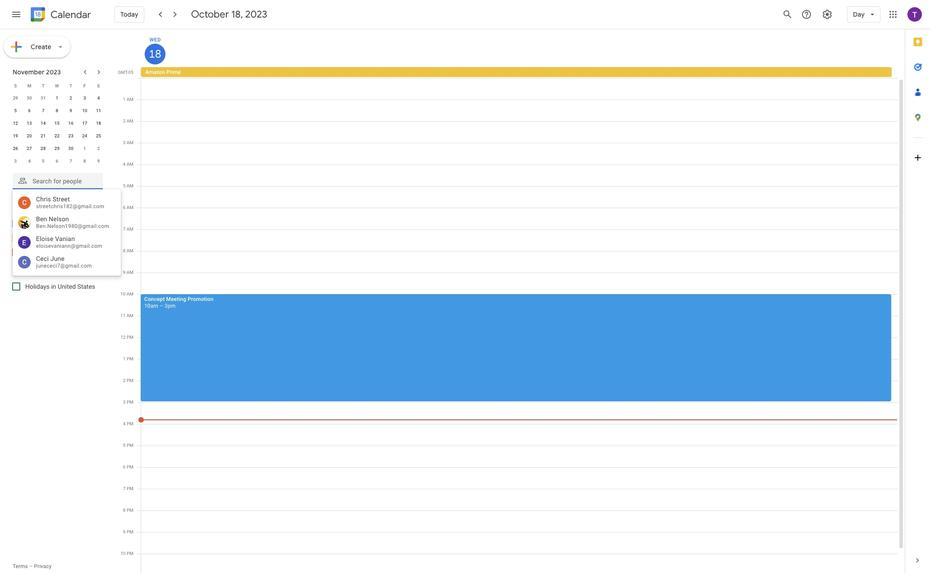 Task type: vqa. For each thing, say whether or not it's contained in the screenshot.


Task type: describe. For each thing, give the bounding box(es) containing it.
5 for 5 am
[[123, 184, 125, 188]]

today button
[[115, 4, 144, 25]]

amazon
[[145, 69, 165, 75]]

14 element
[[38, 118, 49, 129]]

9 for 9 pm
[[123, 530, 126, 535]]

6 pm
[[123, 465, 133, 470]]

in
[[51, 283, 56, 290]]

calendar heading
[[49, 8, 91, 21]]

12 element
[[10, 118, 21, 129]]

pm for 9 pm
[[127, 530, 133, 535]]

6 for 6 am
[[123, 205, 125, 210]]

30 for '30' element
[[68, 146, 73, 151]]

5 am
[[123, 184, 133, 188]]

9 for 9 am
[[123, 270, 125, 275]]

october
[[191, 8, 229, 21]]

3 am
[[123, 140, 133, 145]]

calendar element
[[29, 5, 91, 25]]

26 element
[[10, 143, 21, 154]]

pm for 5 pm
[[127, 443, 133, 448]]

today
[[120, 10, 138, 18]]

26
[[13, 146, 18, 151]]

am for 2 am
[[127, 119, 133, 124]]

m
[[27, 83, 31, 88]]

chris street streetchris182@gmail.com
[[36, 196, 104, 210]]

14
[[41, 121, 46, 126]]

eloisevaniann@gmail.com
[[36, 243, 102, 249]]

other calendars button
[[2, 263, 112, 278]]

pm for 10 pm
[[127, 551, 133, 556]]

concept meeting promotion 10am – 3pm
[[144, 296, 214, 309]]

1 t from the left
[[42, 83, 45, 88]]

october 31 element
[[38, 93, 49, 104]]

main drawer image
[[11, 9, 22, 20]]

my calendars
[[13, 203, 53, 211]]

11 am
[[120, 313, 133, 318]]

10 for 10 am
[[120, 292, 125, 297]]

pm for 1 pm
[[127, 357, 133, 362]]

wed 18
[[148, 37, 161, 61]]

my calendars button
[[2, 200, 112, 215]]

row containing 12
[[9, 117, 106, 130]]

amazon prime row
[[137, 67, 905, 78]]

december 5 element
[[38, 156, 49, 167]]

november 2023 grid
[[9, 79, 106, 168]]

8 for 'december 8' element
[[83, 159, 86, 164]]

2 am
[[123, 119, 133, 124]]

17 element
[[79, 118, 90, 129]]

15 element
[[52, 118, 62, 129]]

27
[[27, 146, 32, 151]]

states
[[77, 283, 95, 290]]

25 element
[[93, 131, 104, 142]]

tyler
[[25, 220, 39, 227]]

pm for 8 pm
[[127, 508, 133, 513]]

pm for 12 pm
[[127, 335, 133, 340]]

october 29 element
[[10, 93, 21, 104]]

row containing 29
[[9, 92, 106, 105]]

junececi7@gmail.com
[[36, 263, 92, 269]]

9 pm
[[123, 530, 133, 535]]

28 element
[[38, 143, 49, 154]]

street
[[53, 196, 70, 203]]

ceci june junececi7@gmail.com
[[36, 255, 92, 269]]

am for 5 am
[[127, 184, 133, 188]]

am for 6 am
[[127, 205, 133, 210]]

w
[[55, 83, 59, 88]]

8 for 8 am
[[123, 248, 125, 253]]

10 for 10
[[82, 108, 87, 113]]

promotion
[[188, 296, 214, 303]]

11 element
[[93, 106, 104, 116]]

25
[[96, 133, 101, 138]]

8 for 8 pm
[[123, 508, 126, 513]]

december 2 element
[[93, 143, 104, 154]]

7 for 7 am
[[123, 227, 125, 232]]

05
[[128, 70, 133, 75]]

5 pm
[[123, 443, 133, 448]]

3pm
[[165, 303, 176, 309]]

am for 7 am
[[127, 227, 133, 232]]

4 pm
[[123, 422, 133, 427]]

pm for 7 pm
[[127, 487, 133, 491]]

2 for 2 pm
[[123, 378, 126, 383]]

11 for 11
[[96, 108, 101, 113]]

3 for 3 pm
[[123, 400, 126, 405]]

1 down w at the top left of page
[[56, 96, 58, 101]]

november
[[13, 68, 44, 76]]

calendars for my calendars
[[23, 203, 53, 211]]

7 for december 7 element
[[70, 159, 72, 164]]

30 for october 30 element
[[27, 96, 32, 101]]

row group containing 29
[[9, 92, 106, 168]]

bills
[[25, 234, 37, 242]]

black
[[40, 220, 56, 227]]

tyler black
[[25, 220, 56, 227]]

amazon prime
[[145, 69, 181, 75]]

21
[[41, 133, 46, 138]]

december 6 element
[[52, 156, 62, 167]]

28
[[41, 146, 46, 151]]

24 element
[[79, 131, 90, 142]]

ben nelson ben.nelson1980@gmail.com
[[36, 216, 109, 229]]

11 for 11 am
[[120, 313, 125, 318]]

december 3 element
[[10, 156, 21, 167]]

10 pm
[[121, 551, 133, 556]]

privacy link
[[34, 564, 52, 570]]

terms – privacy
[[13, 564, 52, 570]]

9 for the december 9 element
[[97, 159, 100, 164]]

10 for 10 pm
[[121, 551, 126, 556]]

wed
[[150, 37, 161, 43]]

8 am
[[123, 248, 133, 253]]

calendar
[[51, 8, 91, 21]]

pm for 3 pm
[[127, 400, 133, 405]]

9 am
[[123, 270, 133, 275]]

other calendars
[[13, 266, 62, 275]]

1 horizontal spatial 2023
[[245, 8, 267, 21]]



Task type: locate. For each thing, give the bounding box(es) containing it.
27 element
[[24, 143, 35, 154]]

row containing s
[[9, 79, 106, 92]]

s up october 29 "element"
[[14, 83, 17, 88]]

row containing 19
[[9, 130, 106, 142]]

1 horizontal spatial s
[[97, 83, 100, 88]]

4 down 27 element
[[28, 159, 31, 164]]

1 pm
[[123, 357, 133, 362]]

29 inside 29 element
[[54, 146, 60, 151]]

6 for december 6 'element'
[[56, 159, 58, 164]]

1 horizontal spatial –
[[160, 303, 163, 309]]

1 vertical spatial 11
[[120, 313, 125, 318]]

30 down m
[[27, 96, 32, 101]]

calendars
[[23, 203, 53, 211], [32, 266, 62, 275]]

row inside 18 grid
[[137, 78, 898, 574]]

tab list
[[905, 29, 930, 548]]

0 vertical spatial 10
[[82, 108, 87, 113]]

7 am
[[123, 227, 133, 232]]

2 s from the left
[[97, 83, 100, 88]]

1 up the 2 am
[[123, 97, 125, 102]]

am down 1 am
[[127, 119, 133, 124]]

am for 9 am
[[127, 270, 133, 275]]

s
[[14, 83, 17, 88], [97, 83, 100, 88]]

0 horizontal spatial 2023
[[46, 68, 61, 76]]

18 inside wed 18
[[148, 47, 161, 61]]

6 pm from the top
[[127, 443, 133, 448]]

4 for 4 pm
[[123, 422, 126, 427]]

3 down 2 pm
[[123, 400, 126, 405]]

23
[[68, 133, 73, 138]]

my calendars list
[[2, 216, 112, 260]]

december 9 element
[[93, 156, 104, 167]]

10am
[[144, 303, 158, 309]]

2 pm
[[123, 378, 133, 383]]

1 down 12 pm
[[123, 357, 126, 362]]

Search for people text field
[[18, 173, 97, 189]]

holidays
[[25, 283, 50, 290]]

29 element
[[52, 143, 62, 154]]

4 up 5 am
[[123, 162, 125, 167]]

pm for 2 pm
[[127, 378, 133, 383]]

4 am from the top
[[127, 162, 133, 167]]

4 for the december 4 element
[[28, 159, 31, 164]]

18 element
[[93, 118, 104, 129]]

create button
[[4, 36, 70, 58]]

am up 12 pm
[[127, 313, 133, 318]]

eloise
[[36, 235, 53, 243]]

1 horizontal spatial 12
[[121, 335, 126, 340]]

9 up 10 pm
[[123, 530, 126, 535]]

6 down 29 element
[[56, 159, 58, 164]]

12 pm
[[121, 335, 133, 340]]

8 down the 7 am
[[123, 248, 125, 253]]

29 down "22" element
[[54, 146, 60, 151]]

7 pm from the top
[[127, 465, 133, 470]]

row
[[137, 78, 898, 574], [9, 79, 106, 92], [9, 92, 106, 105], [9, 105, 106, 117], [9, 117, 106, 130], [9, 130, 106, 142], [9, 142, 106, 155], [9, 155, 106, 168]]

0 horizontal spatial 11
[[96, 108, 101, 113]]

holidays in united states
[[25, 283, 95, 290]]

ben
[[36, 216, 47, 223]]

am down the 2 am
[[127, 140, 133, 145]]

december 1 element
[[79, 143, 90, 154]]

pm up 5 pm
[[127, 422, 133, 427]]

pm for 4 pm
[[127, 422, 133, 427]]

0 vertical spatial 30
[[27, 96, 32, 101]]

2 up the 16
[[70, 96, 72, 101]]

0 vertical spatial 18
[[148, 47, 161, 61]]

privacy
[[34, 564, 52, 570]]

row containing concept meeting promotion
[[137, 78, 898, 574]]

pm down 2 pm
[[127, 400, 133, 405]]

1 vertical spatial –
[[29, 564, 33, 570]]

7 down '30' element
[[70, 159, 72, 164]]

am for 11 am
[[127, 313, 133, 318]]

streetchris182@gmail.com
[[36, 203, 104, 210]]

7 am from the top
[[127, 227, 133, 232]]

–
[[160, 303, 163, 309], [29, 564, 33, 570]]

6 am
[[123, 205, 133, 210]]

0 vertical spatial 2023
[[245, 8, 267, 21]]

2
[[70, 96, 72, 101], [123, 119, 125, 124], [97, 146, 100, 151], [123, 378, 126, 383]]

12 up 19
[[13, 121, 18, 126]]

t up 31
[[42, 83, 45, 88]]

3 am from the top
[[127, 140, 133, 145]]

1 vertical spatial 18
[[96, 121, 101, 126]]

2 down 1 am
[[123, 119, 125, 124]]

2 vertical spatial 10
[[121, 551, 126, 556]]

20 element
[[24, 131, 35, 142]]

8 down december 1 element
[[83, 159, 86, 164]]

0 horizontal spatial s
[[14, 83, 17, 88]]

ceci
[[36, 255, 49, 262]]

am down 8 am
[[127, 270, 133, 275]]

terms link
[[13, 564, 28, 570]]

1 horizontal spatial t
[[69, 83, 72, 88]]

0 horizontal spatial –
[[29, 564, 33, 570]]

f
[[83, 83, 86, 88]]

gmt-
[[118, 70, 128, 75]]

1 am
[[123, 97, 133, 102]]

18 down 'wed'
[[148, 47, 161, 61]]

9 up the 10 am
[[123, 270, 125, 275]]

24
[[82, 133, 87, 138]]

0 horizontal spatial 29
[[13, 96, 18, 101]]

pm up 2 pm
[[127, 357, 133, 362]]

2 for december 2 element
[[97, 146, 100, 151]]

1 for 1 pm
[[123, 357, 126, 362]]

6 inside december 6 'element'
[[56, 159, 58, 164]]

10 inside row group
[[82, 108, 87, 113]]

day button
[[847, 4, 881, 25]]

8 pm
[[123, 508, 133, 513]]

7 pm
[[123, 487, 133, 491]]

row containing 3
[[9, 155, 106, 168]]

5 am from the top
[[127, 184, 133, 188]]

am down the 7 am
[[127, 248, 133, 253]]

11 up 18 element
[[96, 108, 101, 113]]

row containing 26
[[9, 142, 106, 155]]

am for 3 am
[[127, 140, 133, 145]]

t
[[42, 83, 45, 88], [69, 83, 72, 88]]

0 vertical spatial –
[[160, 303, 163, 309]]

pm up 8 pm
[[127, 487, 133, 491]]

vanian
[[55, 235, 75, 243]]

ben.nelson1980@gmail.com
[[36, 223, 109, 229]]

am for 1 am
[[127, 97, 133, 102]]

0 vertical spatial 11
[[96, 108, 101, 113]]

cell containing concept meeting promotion
[[138, 78, 898, 574]]

5 down 28 element
[[42, 159, 44, 164]]

10 up the 11 am
[[120, 292, 125, 297]]

9 up the 16
[[70, 108, 72, 113]]

9 pm from the top
[[127, 508, 133, 513]]

1 s from the left
[[14, 83, 17, 88]]

tasks
[[25, 249, 42, 256]]

3 for 3 am
[[123, 140, 125, 145]]

7 down "6 am"
[[123, 227, 125, 232]]

29 for october 29 "element"
[[13, 96, 18, 101]]

15
[[54, 121, 60, 126]]

4 pm from the top
[[127, 400, 133, 405]]

1 horizontal spatial 18
[[148, 47, 161, 61]]

row containing 5
[[9, 105, 106, 117]]

5 pm from the top
[[127, 422, 133, 427]]

wednesday, october 18, today element
[[145, 44, 165, 64]]

8 up 15 at the top of page
[[56, 108, 58, 113]]

0 horizontal spatial t
[[42, 83, 45, 88]]

8 inside 'december 8' element
[[83, 159, 86, 164]]

11 inside row
[[96, 108, 101, 113]]

10 element
[[79, 106, 90, 116]]

18,
[[231, 8, 243, 21]]

0 horizontal spatial 12
[[13, 121, 18, 126]]

row group
[[9, 92, 106, 168]]

9 am from the top
[[127, 270, 133, 275]]

29 inside october 29 "element"
[[13, 96, 18, 101]]

calendars for other calendars
[[32, 266, 62, 275]]

7 up 8 pm
[[123, 487, 126, 491]]

13 element
[[24, 118, 35, 129]]

3 for december 3 element
[[14, 159, 17, 164]]

11 inside 18 grid
[[120, 313, 125, 318]]

4 am
[[123, 162, 133, 167]]

list box
[[13, 193, 121, 272]]

8
[[56, 108, 58, 113], [83, 159, 86, 164], [123, 248, 125, 253], [123, 508, 126, 513]]

0 vertical spatial 12
[[13, 121, 18, 126]]

eloise vanian eloisevaniann@gmail.com
[[36, 235, 102, 249]]

december 8 element
[[79, 156, 90, 167]]

1 vertical spatial 30
[[68, 146, 73, 151]]

29
[[13, 96, 18, 101], [54, 146, 60, 151]]

12 for 12 pm
[[121, 335, 126, 340]]

am down the 4 am
[[127, 184, 133, 188]]

nelson
[[49, 216, 69, 223]]

18 inside row
[[96, 121, 101, 126]]

12 inside row group
[[13, 121, 18, 126]]

am up the 2 am
[[127, 97, 133, 102]]

pm up 7 pm
[[127, 465, 133, 470]]

5 down 4 pm
[[123, 443, 126, 448]]

1 vertical spatial 10
[[120, 292, 125, 297]]

5 inside "element"
[[42, 159, 44, 164]]

5 for december 5 "element"
[[42, 159, 44, 164]]

2023 up w at the top left of page
[[46, 68, 61, 76]]

None search field
[[0, 170, 112, 189]]

– right terms
[[29, 564, 33, 570]]

1 for december 1 element
[[83, 146, 86, 151]]

t left f
[[69, 83, 72, 88]]

am up 5 am
[[127, 162, 133, 167]]

october 30 element
[[24, 93, 35, 104]]

1 vertical spatial 12
[[121, 335, 126, 340]]

1 down "24" element
[[83, 146, 86, 151]]

7 down october 31 element
[[42, 108, 44, 113]]

11
[[96, 108, 101, 113], [120, 313, 125, 318]]

5
[[14, 108, 17, 113], [42, 159, 44, 164], [123, 184, 125, 188], [123, 443, 126, 448]]

settings menu image
[[822, 9, 833, 20]]

30
[[27, 96, 32, 101], [68, 146, 73, 151]]

pm
[[127, 335, 133, 340], [127, 357, 133, 362], [127, 378, 133, 383], [127, 400, 133, 405], [127, 422, 133, 427], [127, 443, 133, 448], [127, 465, 133, 470], [127, 487, 133, 491], [127, 508, 133, 513], [127, 530, 133, 535], [127, 551, 133, 556]]

concept
[[144, 296, 165, 303]]

cell inside 18 grid
[[138, 78, 898, 574]]

23 element
[[65, 131, 76, 142]]

18 grid
[[115, 29, 905, 574]]

2 am from the top
[[127, 119, 133, 124]]

pm for 6 pm
[[127, 465, 133, 470]]

0 horizontal spatial 18
[[96, 121, 101, 126]]

december 7 element
[[65, 156, 76, 167]]

pm down 7 pm
[[127, 508, 133, 513]]

4 for 4 am
[[123, 162, 125, 167]]

1 vertical spatial 29
[[54, 146, 60, 151]]

meeting
[[166, 296, 186, 303]]

1 vertical spatial 2023
[[46, 68, 61, 76]]

1 horizontal spatial 29
[[54, 146, 60, 151]]

october 18, 2023
[[191, 8, 267, 21]]

2 pm from the top
[[127, 357, 133, 362]]

12
[[13, 121, 18, 126], [121, 335, 126, 340]]

pm down 9 pm
[[127, 551, 133, 556]]

10 up '17'
[[82, 108, 87, 113]]

pm down 4 pm
[[127, 443, 133, 448]]

– inside concept meeting promotion 10am – 3pm
[[160, 303, 163, 309]]

31
[[41, 96, 46, 101]]

3 pm from the top
[[127, 378, 133, 383]]

13
[[27, 121, 32, 126]]

6 up 7 pm
[[123, 465, 126, 470]]

17
[[82, 121, 87, 126]]

11 am from the top
[[127, 313, 133, 318]]

8 pm from the top
[[127, 487, 133, 491]]

calendars inside other calendars dropdown button
[[32, 266, 62, 275]]

7 for 7 pm
[[123, 487, 126, 491]]

1 vertical spatial calendars
[[32, 266, 62, 275]]

other
[[13, 266, 31, 275]]

june
[[50, 255, 65, 262]]

terms
[[13, 564, 28, 570]]

november 2023
[[13, 68, 61, 76]]

30 down 23 element
[[68, 146, 73, 151]]

16
[[68, 121, 73, 126]]

3 down 26 element
[[14, 159, 17, 164]]

united
[[58, 283, 76, 290]]

create
[[31, 43, 51, 51]]

18 down 11 element
[[96, 121, 101, 126]]

4 up 11 element
[[97, 96, 100, 101]]

18
[[148, 47, 161, 61], [96, 121, 101, 126]]

1 for 1 am
[[123, 97, 125, 102]]

11 pm from the top
[[127, 551, 133, 556]]

10 down 9 pm
[[121, 551, 126, 556]]

19 element
[[10, 131, 21, 142]]

2 for 2 am
[[123, 119, 125, 124]]

pm up "3 pm"
[[127, 378, 133, 383]]

1 pm from the top
[[127, 335, 133, 340]]

0 vertical spatial calendars
[[23, 203, 53, 211]]

6 down 5 am
[[123, 205, 125, 210]]

amazon prime button
[[141, 67, 892, 77]]

prime
[[166, 69, 181, 75]]

12 for 12
[[13, 121, 18, 126]]

20
[[27, 133, 32, 138]]

calendars inside my calendars dropdown button
[[23, 203, 53, 211]]

pm down 8 pm
[[127, 530, 133, 535]]

gmt-05
[[118, 70, 133, 75]]

8 am from the top
[[127, 248, 133, 253]]

9 down december 2 element
[[97, 159, 100, 164]]

0 vertical spatial 29
[[13, 96, 18, 101]]

8 down 7 pm
[[123, 508, 126, 513]]

calendars down ceci
[[32, 266, 62, 275]]

5 for 5 pm
[[123, 443, 126, 448]]

1
[[56, 96, 58, 101], [123, 97, 125, 102], [83, 146, 86, 151], [123, 357, 126, 362]]

am
[[127, 97, 133, 102], [127, 119, 133, 124], [127, 140, 133, 145], [127, 162, 133, 167], [127, 184, 133, 188], [127, 205, 133, 210], [127, 227, 133, 232], [127, 248, 133, 253], [127, 270, 133, 275], [127, 292, 133, 297], [127, 313, 133, 318]]

4 up 5 pm
[[123, 422, 126, 427]]

22 element
[[52, 131, 62, 142]]

1 am from the top
[[127, 97, 133, 102]]

am for 8 am
[[127, 248, 133, 253]]

1 horizontal spatial 30
[[68, 146, 73, 151]]

calendars down chris
[[23, 203, 53, 211]]

3 down f
[[83, 96, 86, 101]]

am for 4 am
[[127, 162, 133, 167]]

10 pm from the top
[[127, 530, 133, 535]]

2 t from the left
[[69, 83, 72, 88]]

12 down the 11 am
[[121, 335, 126, 340]]

am down "6 am"
[[127, 227, 133, 232]]

6 am from the top
[[127, 205, 133, 210]]

day
[[853, 10, 865, 18]]

6
[[28, 108, 31, 113], [56, 159, 58, 164], [123, 205, 125, 210], [123, 465, 126, 470]]

29 left october 30 element
[[13, 96, 18, 101]]

am down 9 am
[[127, 292, 133, 297]]

16 element
[[65, 118, 76, 129]]

cell
[[138, 78, 898, 574]]

6 for 6 pm
[[123, 465, 126, 470]]

0 horizontal spatial 30
[[27, 96, 32, 101]]

30 element
[[65, 143, 76, 154]]

5 down october 29 "element"
[[14, 108, 17, 113]]

1 horizontal spatial 11
[[120, 313, 125, 318]]

– left 3pm
[[160, 303, 163, 309]]

10 am
[[120, 292, 133, 297]]

19
[[13, 133, 18, 138]]

2 up "3 pm"
[[123, 378, 126, 383]]

5 down the 4 am
[[123, 184, 125, 188]]

am for 10 am
[[127, 292, 133, 297]]

3 pm
[[123, 400, 133, 405]]

21 element
[[38, 131, 49, 142]]

am down 5 am
[[127, 205, 133, 210]]

29 for 29 element
[[54, 146, 60, 151]]

11 down the 10 am
[[120, 313, 125, 318]]

2 down "25" element
[[97, 146, 100, 151]]

list box containing chris street
[[13, 193, 121, 272]]

my
[[13, 203, 22, 211]]

3 down the 2 am
[[123, 140, 125, 145]]

6 down october 30 element
[[28, 108, 31, 113]]

pm up 1 pm
[[127, 335, 133, 340]]

2023 right 18, on the left of page
[[245, 8, 267, 21]]

chris
[[36, 196, 51, 203]]

10 am from the top
[[127, 292, 133, 297]]

22
[[54, 133, 60, 138]]

december 4 element
[[24, 156, 35, 167]]

s right f
[[97, 83, 100, 88]]

12 inside 18 grid
[[121, 335, 126, 340]]



